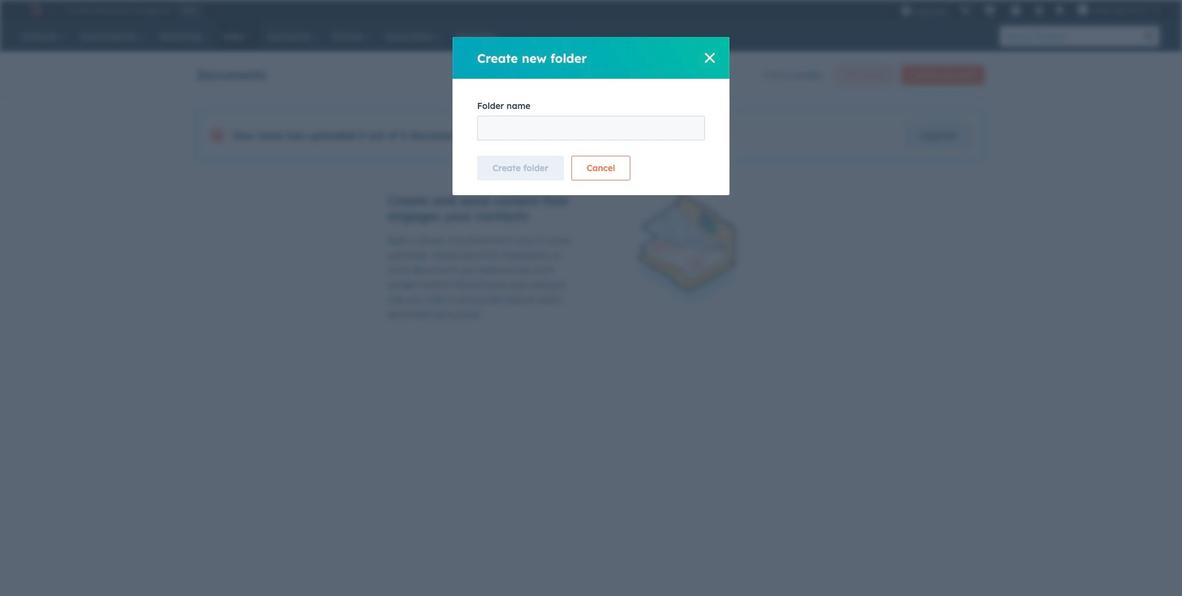 Task type: describe. For each thing, give the bounding box(es) containing it.
jer mill image
[[1078, 4, 1089, 15]]

close image
[[705, 53, 715, 63]]



Task type: vqa. For each thing, say whether or not it's contained in the screenshot.
right you'd
no



Task type: locate. For each thing, give the bounding box(es) containing it.
Search HubSpot search field
[[1000, 26, 1140, 47]]

None text field
[[477, 116, 705, 140]]

menu
[[895, 0, 1168, 20]]

marketplaces image
[[985, 6, 996, 17]]

banner
[[197, 62, 986, 85]]



